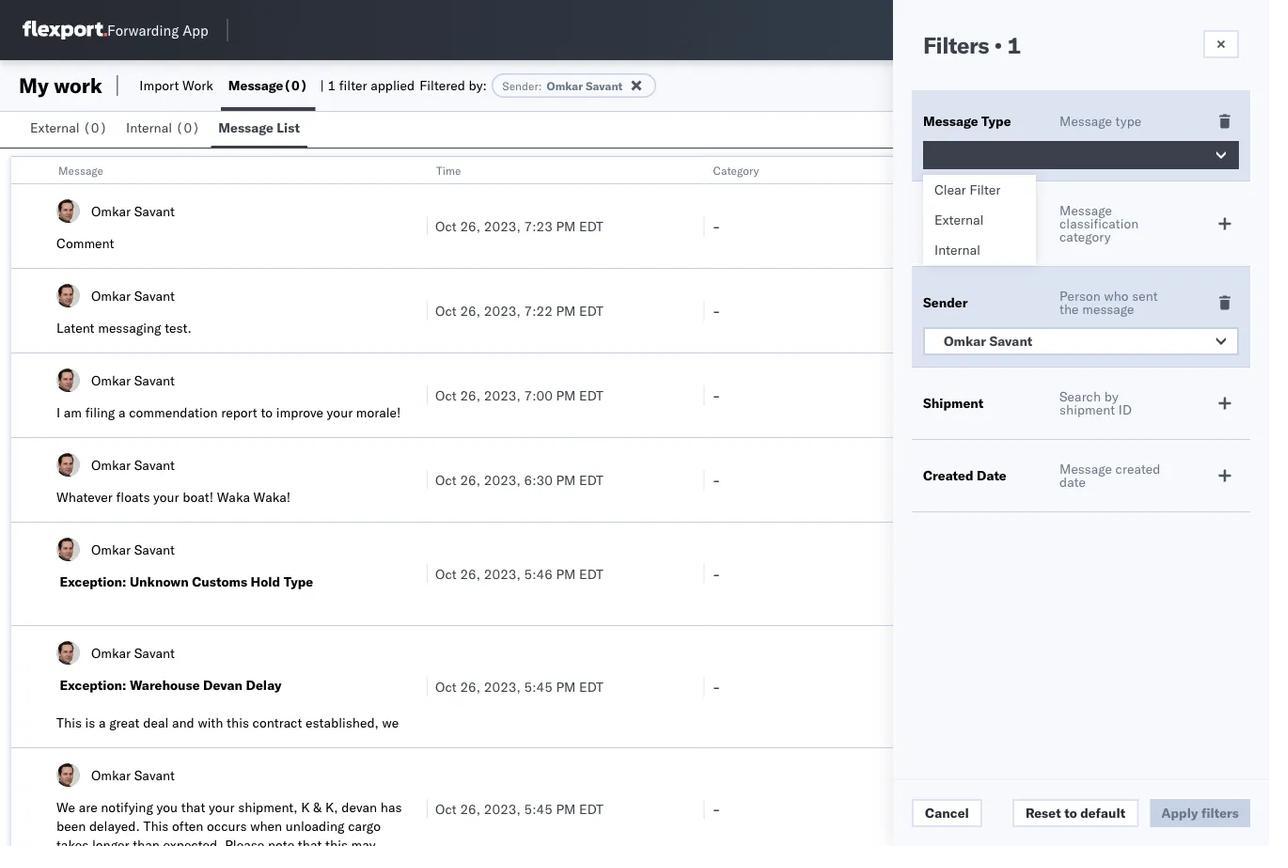 Task type: vqa. For each thing, say whether or not it's contained in the screenshot.
often
yes



Task type: describe. For each thing, give the bounding box(es) containing it.
message type
[[923, 113, 1011, 129]]

1366815
[[1029, 472, 1086, 488]]

6 oct from the top
[[435, 678, 457, 695]]

search
[[1060, 388, 1101, 405]]

shipment,
[[238, 799, 298, 816]]

26, for latent messaging test.
[[460, 302, 481, 319]]

established,
[[306, 715, 379, 731]]

forwarding
[[107, 21, 179, 39]]

sender : omkar savant
[[502, 79, 623, 93]]

omkar inside button
[[944, 333, 986, 349]]

time
[[436, 163, 461, 177]]

savant inside button
[[990, 333, 1033, 349]]

savant for latent
[[134, 287, 175, 304]]

occurs
[[207, 818, 247, 835]]

clear
[[935, 181, 966, 198]]

filtered
[[420, 77, 465, 94]]

message for message list
[[218, 119, 274, 136]]

reset
[[1026, 805, 1061, 821]]

1 vertical spatial category
[[923, 215, 981, 232]]

cancel
[[925, 805, 969, 821]]

pm for a
[[556, 387, 576, 403]]

message for message (0)
[[228, 77, 283, 94]]

i am filing a commendation report to improve your morale!
[[56, 404, 401, 421]]

oct 26, 2023, 6:30 pm edt
[[435, 472, 604, 488]]

flex- for 458574
[[990, 801, 1029, 817]]

k
[[301, 799, 310, 816]]

app
[[183, 21, 208, 39]]

(0) for external (0)
[[83, 119, 107, 136]]

has
[[381, 799, 402, 816]]

forwarding app
[[107, 21, 208, 39]]

- for a
[[712, 387, 721, 403]]

internal (0)
[[126, 119, 200, 136]]

savant for comment
[[134, 203, 175, 219]]

omkar savant button
[[923, 327, 1239, 355]]

work for my
[[54, 72, 102, 98]]

message for message
[[58, 163, 103, 177]]

resize handle column header for time
[[681, 157, 704, 846]]

created date
[[923, 467, 1007, 484]]

2023, for you
[[484, 801, 521, 817]]

flex- 1366815
[[990, 472, 1086, 488]]

1 2023, from the top
[[484, 218, 521, 234]]

0 vertical spatial type
[[982, 113, 1011, 129]]

7:23
[[524, 218, 553, 234]]

message classification category
[[1060, 202, 1139, 245]]

test.
[[165, 320, 192, 336]]

Search Shipments (/) text field
[[909, 16, 1091, 44]]

flexport. image
[[23, 21, 107, 39]]

1 - from the top
[[712, 218, 721, 234]]

message (0)
[[228, 77, 308, 94]]

exception: for exception: warehouse devan delay
[[60, 677, 126, 693]]

filter
[[339, 77, 367, 94]]

filing
[[85, 404, 115, 421]]

savant up warehouse
[[134, 645, 175, 661]]

import
[[140, 77, 179, 94]]

oct 26, 2023, 7:23 pm edt
[[435, 218, 604, 234]]

- for latent messaging test.
[[712, 302, 721, 319]]

6 2023, from the top
[[484, 678, 521, 695]]

lucrative
[[132, 733, 183, 750]]

sender for sender : omkar savant
[[502, 79, 539, 93]]

applied
[[371, 77, 415, 94]]

savant for exception:
[[134, 541, 175, 558]]

message created date
[[1060, 461, 1161, 490]]

flex- 458574
[[990, 801, 1078, 817]]

internal (0) button
[[119, 111, 211, 148]]

omkar for exception:
[[91, 541, 131, 558]]

2 vertical spatial a
[[121, 733, 128, 750]]

message for message type
[[923, 113, 978, 129]]

0 horizontal spatial category
[[713, 163, 759, 177]]

omkar savant up warehouse
[[91, 645, 175, 661]]

cargo
[[348, 818, 381, 835]]

classification
[[1060, 215, 1139, 232]]

will
[[56, 733, 77, 750]]

savant for i
[[134, 372, 175, 388]]

•
[[994, 31, 1002, 59]]

who
[[1104, 288, 1129, 304]]

26, for a
[[460, 387, 481, 403]]

savant for whatever
[[134, 457, 175, 473]]

1 horizontal spatial 1
[[1008, 31, 1021, 59]]

omkar for latent
[[91, 287, 131, 304]]

warehouse
[[130, 677, 200, 693]]

3 458574 from the top
[[1029, 801, 1078, 817]]

related
[[990, 163, 1030, 177]]

shipment
[[923, 395, 984, 411]]

omkar for we
[[91, 767, 131, 783]]

morale!
[[356, 404, 401, 421]]

unloading
[[286, 818, 345, 835]]

omkar savant for latent
[[91, 287, 175, 304]]

boat!
[[183, 489, 214, 505]]

exception: for exception: unknown customs hold type
[[60, 574, 126, 590]]

waka!
[[254, 489, 291, 505]]

reset to default
[[1026, 805, 1126, 821]]

i
[[56, 404, 60, 421]]

we
[[382, 715, 399, 731]]

notifying
[[101, 799, 153, 816]]

- for hold
[[712, 566, 721, 582]]

often
[[172, 818, 203, 835]]

filters
[[923, 31, 989, 59]]

458574 for oct 26, 2023, 7:22 pm edt
[[1029, 302, 1078, 319]]

resize handle column header for category
[[958, 157, 981, 846]]

omkar savant for comment
[[91, 203, 175, 219]]

message for message type
[[1060, 113, 1112, 129]]

flex- for 1366815
[[990, 472, 1029, 488]]

delay
[[246, 677, 282, 693]]

6 pm from the top
[[556, 678, 576, 695]]

oct for latent messaging test.
[[435, 302, 457, 319]]

forwarding app link
[[23, 21, 208, 39]]

savant right :
[[586, 79, 623, 93]]

person who sent the message
[[1060, 288, 1158, 317]]

commendation
[[129, 404, 218, 421]]

this inside "we are notifying you that your shipment, k & k, devan has been delayed. this often occurs when unloading cargo"
[[143, 818, 169, 835]]

date
[[977, 467, 1007, 484]]

list box containing clear filter
[[923, 175, 1036, 265]]

2023, for a
[[484, 387, 521, 403]]

devan
[[203, 677, 243, 693]]

reset to default button
[[1013, 799, 1139, 827]]

person
[[1060, 288, 1101, 304]]

my work
[[19, 72, 102, 98]]

are
[[79, 799, 97, 816]]

pm for latent messaging test.
[[556, 302, 576, 319]]

resize handle column header for related work item/shipment
[[1236, 157, 1258, 846]]

omkar savant for whatever
[[91, 457, 175, 473]]

internal for internal (0)
[[126, 119, 172, 136]]

deal
[[143, 715, 169, 731]]

created
[[923, 467, 974, 484]]

26, for boat!
[[460, 472, 481, 488]]

5:46
[[524, 566, 553, 582]]

with
[[198, 715, 223, 731]]

work for related
[[1032, 163, 1057, 177]]

2023, for latent messaging test.
[[484, 302, 521, 319]]

delayed.
[[89, 818, 140, 835]]

am
[[64, 404, 82, 421]]

1 vertical spatial 1
[[328, 77, 336, 94]]

my
[[19, 72, 49, 98]]

list
[[277, 119, 300, 136]]

to inside reset to default button
[[1065, 805, 1077, 821]]

edt for a
[[579, 387, 604, 403]]



Task type: locate. For each thing, give the bounding box(es) containing it.
1 vertical spatial oct 26, 2023, 5:45 pm edt
[[435, 801, 604, 817]]

a
[[118, 404, 126, 421], [99, 715, 106, 731], [121, 733, 128, 750]]

pm for boat!
[[556, 472, 576, 488]]

edt for boat!
[[579, 472, 604, 488]]

work right related
[[1032, 163, 1057, 177]]

your up occurs at the bottom left
[[209, 799, 235, 816]]

7 - from the top
[[712, 801, 721, 817]]

0 vertical spatial exception:
[[60, 574, 126, 590]]

oct for you
[[435, 801, 457, 817]]

savant for we
[[134, 767, 175, 783]]

1 vertical spatial 5:45
[[524, 801, 553, 817]]

4 pm from the top
[[556, 472, 576, 488]]

1 exception: from the top
[[60, 574, 126, 590]]

(0) down work
[[176, 119, 200, 136]]

exception:
[[60, 574, 126, 590], [60, 677, 126, 693]]

oct
[[435, 218, 457, 234], [435, 302, 457, 319], [435, 387, 457, 403], [435, 472, 457, 488], [435, 566, 457, 582], [435, 678, 457, 695], [435, 801, 457, 817]]

1 oct from the top
[[435, 218, 457, 234]]

external inside list box
[[935, 212, 984, 228]]

pm for you
[[556, 801, 576, 817]]

partnership.
[[186, 733, 259, 750]]

3 edt from the top
[[579, 387, 604, 403]]

pm
[[556, 218, 576, 234], [556, 302, 576, 319], [556, 387, 576, 403], [556, 472, 576, 488], [556, 566, 576, 582], [556, 678, 576, 695], [556, 801, 576, 817]]

exception: up the is
[[60, 677, 126, 693]]

(0)
[[283, 77, 308, 94], [83, 119, 107, 136], [176, 119, 200, 136]]

2023, for boat!
[[484, 472, 521, 488]]

contract
[[253, 715, 302, 731]]

4 - from the top
[[712, 472, 721, 488]]

0 vertical spatial internal
[[126, 119, 172, 136]]

1 vertical spatial a
[[99, 715, 106, 731]]

oct for hold
[[435, 566, 457, 582]]

devan
[[342, 799, 377, 816]]

message for message classification category
[[1060, 202, 1112, 219]]

7 edt from the top
[[579, 801, 604, 817]]

message up message list
[[228, 77, 283, 94]]

0 vertical spatial flex-
[[990, 472, 1029, 488]]

edt for hold
[[579, 566, 604, 582]]

0 vertical spatial 5:45
[[524, 678, 553, 695]]

7 26, from the top
[[460, 801, 481, 817]]

(0) for internal (0)
[[176, 119, 200, 136]]

4 2023, from the top
[[484, 472, 521, 488]]

filter
[[970, 181, 1001, 198]]

2 horizontal spatial your
[[327, 404, 353, 421]]

create
[[80, 733, 118, 750]]

omkar down create
[[91, 767, 131, 783]]

0 vertical spatial external
[[30, 119, 79, 136]]

to right report
[[261, 404, 273, 421]]

omkar savant up comment
[[91, 203, 175, 219]]

shipment
[[1060, 402, 1115, 418]]

type up related
[[982, 113, 1011, 129]]

message for message created date
[[1060, 461, 1112, 477]]

0 vertical spatial to
[[261, 404, 273, 421]]

omkar for whatever
[[91, 457, 131, 473]]

omkar savant up filing
[[91, 372, 175, 388]]

(0) down my work
[[83, 119, 107, 136]]

this up will
[[56, 715, 82, 731]]

flex- right created
[[990, 472, 1029, 488]]

omkar savant for exception:
[[91, 541, 175, 558]]

omkar savant up shipment
[[944, 333, 1033, 349]]

3 - from the top
[[712, 387, 721, 403]]

5 - from the top
[[712, 566, 721, 582]]

1 vertical spatial 458574
[[1029, 302, 1078, 319]]

omkar down floats at the bottom of page
[[91, 541, 131, 558]]

1 horizontal spatial this
[[143, 818, 169, 835]]

improve
[[276, 404, 323, 421]]

0 horizontal spatial (0)
[[83, 119, 107, 136]]

omkar savant for i
[[91, 372, 175, 388]]

external for external
[[935, 212, 984, 228]]

2023, for hold
[[484, 566, 521, 582]]

1 vertical spatial sender
[[923, 294, 968, 311]]

2 flex- from the top
[[990, 801, 1029, 817]]

2 26, from the top
[[460, 302, 481, 319]]

waka
[[217, 489, 250, 505]]

sender
[[502, 79, 539, 93], [923, 294, 968, 311]]

message inside message classification category
[[1060, 202, 1112, 219]]

comment
[[56, 235, 114, 252]]

import work
[[140, 77, 213, 94]]

1 horizontal spatial external
[[935, 212, 984, 228]]

26,
[[460, 218, 481, 234], [460, 302, 481, 319], [460, 387, 481, 403], [460, 472, 481, 488], [460, 566, 481, 582], [460, 678, 481, 695], [460, 801, 481, 817]]

1 horizontal spatial category
[[923, 215, 981, 232]]

0 vertical spatial 1
[[1008, 31, 1021, 59]]

external down my work
[[30, 119, 79, 136]]

1 458574 from the top
[[1029, 218, 1078, 234]]

exception: left unknown
[[60, 574, 126, 590]]

1 vertical spatial work
[[1032, 163, 1057, 177]]

omkar savant inside omkar savant button
[[944, 333, 1033, 349]]

4 edt from the top
[[579, 472, 604, 488]]

3 oct from the top
[[435, 387, 457, 403]]

flex- right cancel
[[990, 801, 1029, 817]]

message left type
[[1060, 113, 1112, 129]]

5:45
[[524, 678, 553, 695], [524, 801, 553, 817]]

external inside button
[[30, 119, 79, 136]]

1 vertical spatial external
[[935, 212, 984, 228]]

type
[[1116, 113, 1142, 129]]

whatever floats your boat! waka waka!
[[56, 489, 291, 505]]

6:30
[[524, 472, 553, 488]]

1 horizontal spatial your
[[209, 799, 235, 816]]

0 vertical spatial work
[[54, 72, 102, 98]]

oct for boat!
[[435, 472, 457, 488]]

internal down clear
[[935, 242, 981, 258]]

1 vertical spatial this
[[143, 818, 169, 835]]

we
[[56, 799, 75, 816]]

latent
[[56, 320, 95, 336]]

edt for latent messaging test.
[[579, 302, 604, 319]]

pm for hold
[[556, 566, 576, 582]]

message
[[1083, 301, 1135, 317]]

this
[[56, 715, 82, 731], [143, 818, 169, 835]]

4 26, from the top
[[460, 472, 481, 488]]

savant up unknown
[[134, 541, 175, 558]]

-
[[712, 218, 721, 234], [712, 302, 721, 319], [712, 387, 721, 403], [712, 472, 721, 488], [712, 566, 721, 582], [712, 678, 721, 695], [712, 801, 721, 817]]

message inside message created date
[[1060, 461, 1112, 477]]

1854269
[[1029, 387, 1086, 403]]

2 oct from the top
[[435, 302, 457, 319]]

message list
[[218, 119, 300, 136]]

resize handle column header
[[404, 157, 427, 846], [681, 157, 704, 846], [958, 157, 981, 846], [1236, 157, 1258, 846]]

(0) left |
[[283, 77, 308, 94]]

oct 26, 2023, 5:45 pm edt
[[435, 678, 604, 695], [435, 801, 604, 817]]

1 right |
[[328, 77, 336, 94]]

savant up 1854269
[[990, 333, 1033, 349]]

2 5:45 from the top
[[524, 801, 553, 817]]

1 horizontal spatial (0)
[[176, 119, 200, 136]]

omkar for i
[[91, 372, 131, 388]]

4 resize handle column header from the left
[[1236, 157, 1258, 846]]

0 vertical spatial your
[[327, 404, 353, 421]]

edt for you
[[579, 801, 604, 817]]

this inside the this is a great deal and with this contract established, we will create a lucrative partnership.
[[56, 715, 82, 731]]

6 - from the top
[[712, 678, 721, 695]]

omkar savant for we
[[91, 767, 175, 783]]

1 horizontal spatial work
[[1032, 163, 1057, 177]]

sender for sender
[[923, 294, 968, 311]]

0 vertical spatial a
[[118, 404, 126, 421]]

1 resize handle column header from the left
[[404, 157, 427, 846]]

this down you
[[143, 818, 169, 835]]

is
[[85, 715, 95, 731]]

1 vertical spatial exception:
[[60, 677, 126, 693]]

0 horizontal spatial external
[[30, 119, 79, 136]]

1 horizontal spatial to
[[1065, 805, 1077, 821]]

internal inside button
[[126, 119, 172, 136]]

work up the "external (0)" on the top left of the page
[[54, 72, 102, 98]]

5 edt from the top
[[579, 566, 604, 582]]

message type
[[1060, 113, 1142, 129]]

1 horizontal spatial type
[[982, 113, 1011, 129]]

0 horizontal spatial work
[[54, 72, 102, 98]]

been
[[56, 818, 86, 835]]

1 vertical spatial internal
[[935, 242, 981, 258]]

7 oct from the top
[[435, 801, 457, 817]]

0 vertical spatial category
[[713, 163, 759, 177]]

savant
[[586, 79, 623, 93], [134, 203, 175, 219], [134, 287, 175, 304], [990, 333, 1033, 349], [134, 372, 175, 388], [134, 457, 175, 473], [134, 541, 175, 558], [134, 645, 175, 661], [134, 767, 175, 783]]

1 vertical spatial to
[[1065, 805, 1077, 821]]

flex-
[[990, 472, 1029, 488], [990, 801, 1029, 817]]

5 2023, from the top
[[484, 566, 521, 582]]

omkar up latent messaging test.
[[91, 287, 131, 304]]

omkar up comment
[[91, 203, 131, 219]]

0 horizontal spatial 1
[[328, 77, 336, 94]]

resize handle column header for message
[[404, 157, 427, 846]]

message up clear
[[923, 113, 978, 129]]

latent messaging test.
[[56, 320, 192, 336]]

savant up test.
[[134, 287, 175, 304]]

0 vertical spatial 458574
[[1029, 218, 1078, 234]]

6 edt from the top
[[579, 678, 604, 695]]

1 edt from the top
[[579, 218, 604, 234]]

list box
[[923, 175, 1036, 265]]

omkar savant up the notifying
[[91, 767, 175, 783]]

message left created
[[1060, 461, 1112, 477]]

your
[[327, 404, 353, 421], [153, 489, 179, 505], [209, 799, 235, 816]]

6 26, from the top
[[460, 678, 481, 695]]

default
[[1081, 805, 1126, 821]]

0 vertical spatial sender
[[502, 79, 539, 93]]

7:00
[[524, 387, 553, 403]]

external for external (0)
[[30, 119, 79, 136]]

5 oct from the top
[[435, 566, 457, 582]]

omkar up floats at the bottom of page
[[91, 457, 131, 473]]

omkar savant up messaging
[[91, 287, 175, 304]]

type right hold
[[284, 574, 313, 590]]

26, for hold
[[460, 566, 481, 582]]

0 vertical spatial this
[[56, 715, 82, 731]]

0 horizontal spatial sender
[[502, 79, 539, 93]]

0 horizontal spatial type
[[284, 574, 313, 590]]

2 458574 from the top
[[1029, 302, 1078, 319]]

omkar up warehouse
[[91, 645, 131, 661]]

message inside message list button
[[218, 119, 274, 136]]

id
[[1119, 402, 1132, 418]]

great
[[109, 715, 140, 731]]

2 exception: from the top
[[60, 677, 126, 693]]

26, for you
[[460, 801, 481, 817]]

458574 up omkar savant button
[[1029, 302, 1078, 319]]

message up category
[[1060, 202, 1112, 219]]

0 horizontal spatial to
[[261, 404, 273, 421]]

internal for internal
[[935, 242, 981, 258]]

3 26, from the top
[[460, 387, 481, 403]]

1 26, from the top
[[460, 218, 481, 234]]

oct for a
[[435, 387, 457, 403]]

external (0) button
[[23, 111, 119, 148]]

and
[[172, 715, 194, 731]]

category
[[713, 163, 759, 177], [923, 215, 981, 232]]

2 2023, from the top
[[484, 302, 521, 319]]

item/shipment
[[1060, 163, 1137, 177]]

(0) for message (0)
[[283, 77, 308, 94]]

1 horizontal spatial internal
[[935, 242, 981, 258]]

1 oct 26, 2023, 5:45 pm edt from the top
[[435, 678, 604, 695]]

5 26, from the top
[[460, 566, 481, 582]]

internal inside list box
[[935, 242, 981, 258]]

you
[[157, 799, 178, 816]]

type
[[982, 113, 1011, 129], [284, 574, 313, 590]]

2 vertical spatial your
[[209, 799, 235, 816]]

omkar savant
[[91, 203, 175, 219], [91, 287, 175, 304], [944, 333, 1033, 349], [91, 372, 175, 388], [91, 457, 175, 473], [91, 541, 175, 558], [91, 645, 175, 661], [91, 767, 175, 783]]

2 oct 26, 2023, 5:45 pm edt from the top
[[435, 801, 604, 817]]

5 pm from the top
[[556, 566, 576, 582]]

sent
[[1132, 288, 1158, 304]]

category
[[1060, 228, 1111, 245]]

| 1 filter applied filtered by:
[[320, 77, 487, 94]]

458574 left "default"
[[1029, 801, 1078, 817]]

customs
[[192, 574, 247, 590]]

458574 down related work item/shipment
[[1029, 218, 1078, 234]]

a right the is
[[99, 715, 106, 731]]

(0) inside "external (0)" button
[[83, 119, 107, 136]]

search by shipment id
[[1060, 388, 1132, 418]]

savant down internal (0) button
[[134, 203, 175, 219]]

your inside "we are notifying you that your shipment, k & k, devan has been delayed. this often occurs when unloading cargo"
[[209, 799, 235, 816]]

&
[[313, 799, 322, 816]]

- for you
[[712, 801, 721, 817]]

1 flex- from the top
[[990, 472, 1029, 488]]

exception: unknown customs hold type
[[60, 574, 313, 590]]

2 pm from the top
[[556, 302, 576, 319]]

external down clear filter at the top of the page
[[935, 212, 984, 228]]

1 right the •
[[1008, 31, 1021, 59]]

savant down lucrative
[[134, 767, 175, 783]]

4 oct from the top
[[435, 472, 457, 488]]

7 pm from the top
[[556, 801, 576, 817]]

savant up the commendation
[[134, 372, 175, 388]]

external (0)
[[30, 119, 107, 136]]

k,
[[325, 799, 338, 816]]

date
[[1060, 474, 1086, 490]]

0 vertical spatial oct 26, 2023, 5:45 pm edt
[[435, 678, 604, 695]]

3 2023, from the top
[[484, 387, 521, 403]]

internal down "import"
[[126, 119, 172, 136]]

this
[[227, 715, 249, 731]]

2 vertical spatial 458574
[[1029, 801, 1078, 817]]

related work item/shipment
[[990, 163, 1137, 177]]

omkar savant up unknown
[[91, 541, 175, 558]]

7 2023, from the top
[[484, 801, 521, 817]]

omkar
[[547, 79, 583, 93], [91, 203, 131, 219], [91, 287, 131, 304], [944, 333, 986, 349], [91, 372, 131, 388], [91, 457, 131, 473], [91, 541, 131, 558], [91, 645, 131, 661], [91, 767, 131, 783]]

(0) inside internal (0) button
[[176, 119, 200, 136]]

savant up whatever floats your boat! waka waka!
[[134, 457, 175, 473]]

omkar right :
[[547, 79, 583, 93]]

458574 for oct 26, 2023, 7:23 pm edt
[[1029, 218, 1078, 234]]

1 5:45 from the top
[[524, 678, 553, 695]]

1 horizontal spatial sender
[[923, 294, 968, 311]]

to right the reset
[[1065, 805, 1077, 821]]

7:22
[[524, 302, 553, 319]]

whatever
[[56, 489, 113, 505]]

3 resize handle column header from the left
[[958, 157, 981, 846]]

omkar savant up floats at the bottom of page
[[91, 457, 175, 473]]

omkar up shipment
[[944, 333, 986, 349]]

1 vertical spatial flex-
[[990, 801, 1029, 817]]

- for boat!
[[712, 472, 721, 488]]

external
[[30, 119, 79, 136], [935, 212, 984, 228]]

message down "external (0)" button
[[58, 163, 103, 177]]

2 horizontal spatial (0)
[[283, 77, 308, 94]]

that
[[181, 799, 205, 816]]

your left boat!
[[153, 489, 179, 505]]

2 resize handle column header from the left
[[681, 157, 704, 846]]

0 horizontal spatial this
[[56, 715, 82, 731]]

created
[[1116, 461, 1161, 477]]

omkar up filing
[[91, 372, 131, 388]]

1 vertical spatial type
[[284, 574, 313, 590]]

your left the morale!
[[327, 404, 353, 421]]

a right filing
[[118, 404, 126, 421]]

the
[[1060, 301, 1079, 317]]

2 edt from the top
[[579, 302, 604, 319]]

|
[[320, 77, 324, 94]]

0 horizontal spatial internal
[[126, 119, 172, 136]]

omkar for comment
[[91, 203, 131, 219]]

message left the list
[[218, 119, 274, 136]]

unknown
[[130, 574, 189, 590]]

2 - from the top
[[712, 302, 721, 319]]

cancel button
[[912, 799, 982, 827]]

a down the "great"
[[121, 733, 128, 750]]

1 pm from the top
[[556, 218, 576, 234]]

0 horizontal spatial your
[[153, 489, 179, 505]]

3 pm from the top
[[556, 387, 576, 403]]

1 vertical spatial your
[[153, 489, 179, 505]]

oct 26, 2023, 7:00 pm edt
[[435, 387, 604, 403]]



